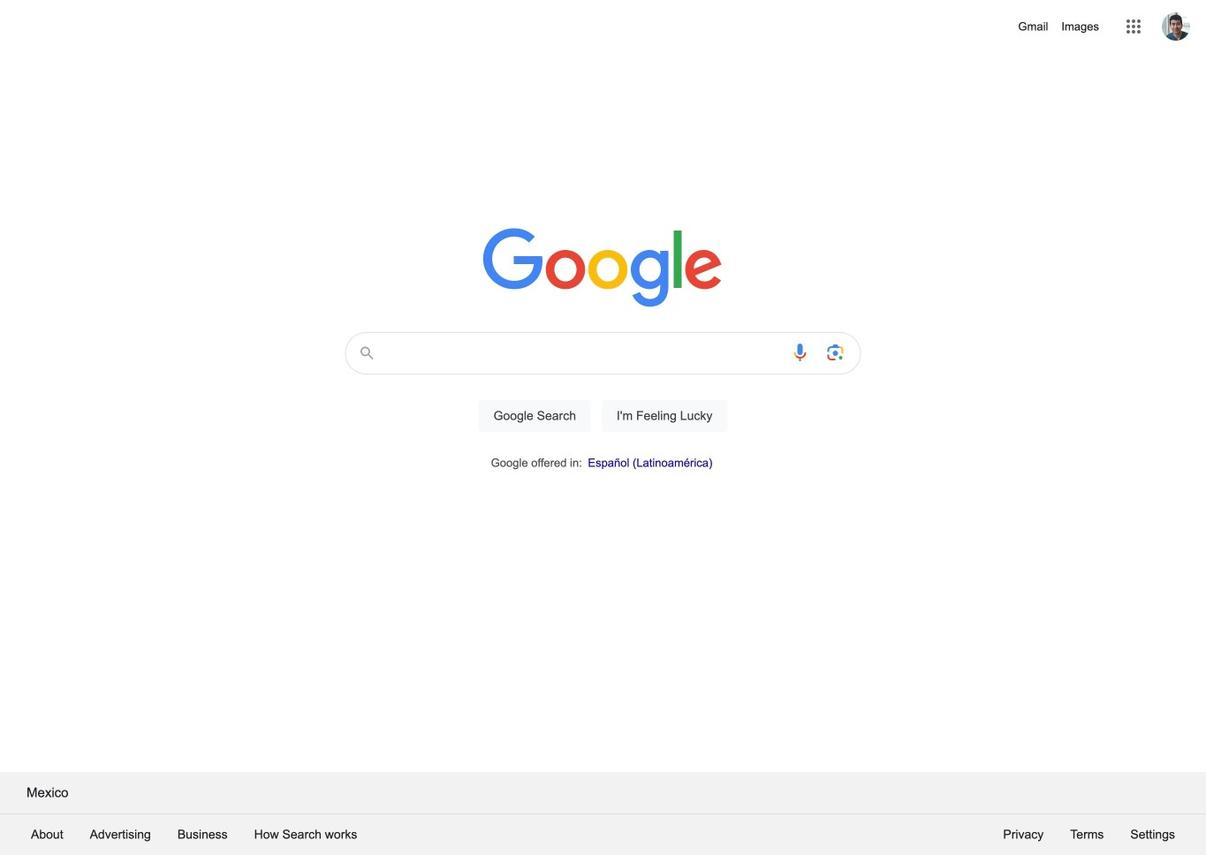 Task type: locate. For each thing, give the bounding box(es) containing it.
footer
[[0, 772, 1206, 855]]

search by voice image
[[789, 342, 811, 363]]

google image
[[483, 228, 723, 309]]

None search field
[[18, 327, 1188, 452]]



Task type: describe. For each thing, give the bounding box(es) containing it.
I'm Feeling Lucky submit
[[602, 400, 727, 432]]

search by image image
[[825, 342, 846, 363]]



Task type: vqa. For each thing, say whether or not it's contained in the screenshot.
Add your business's Add
no



